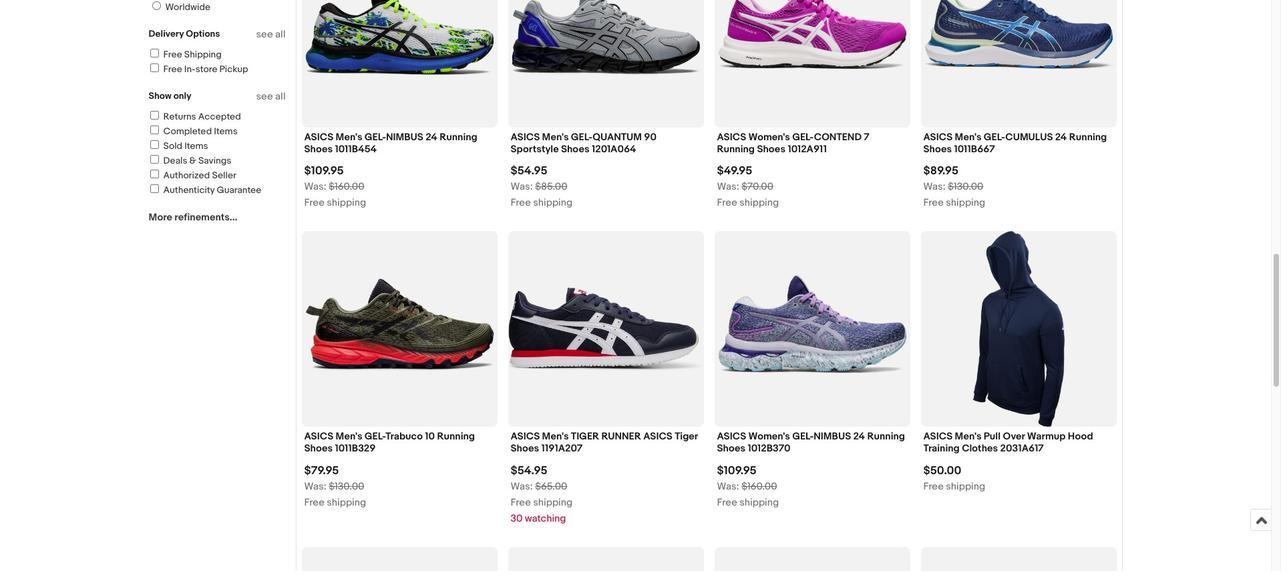 Task type: describe. For each thing, give the bounding box(es) containing it.
asics for asics men's gel-cumulus 24   running shoes 1011b667
[[924, 131, 953, 143]]

shipping for asics men's gel-nimbus 24   running shoes 1011b454
[[327, 196, 366, 209]]

deals & savings link
[[148, 155, 231, 166]]

items for completed items
[[214, 126, 238, 137]]

tiger
[[571, 430, 599, 443]]

asics men's gel-nimbus 24   running shoes 1011b454
[[304, 131, 478, 156]]

authorized seller
[[163, 170, 236, 181]]

options
[[186, 28, 220, 39]]

authorized seller link
[[148, 170, 236, 181]]

$50.00 free shipping
[[924, 464, 986, 493]]

returns accepted
[[163, 111, 241, 122]]

shoes for 1012a911
[[757, 143, 786, 156]]

see for completed items
[[256, 90, 273, 103]]

tiger
[[675, 430, 698, 443]]

$130.00 for $79.95
[[329, 480, 364, 493]]

cumulus
[[1006, 131, 1053, 143]]

more refinements...
[[149, 211, 237, 224]]

was: for asics men's gel-cumulus 24   running shoes 1011b667
[[924, 180, 946, 193]]

store
[[195, 63, 217, 75]]

$50.00
[[924, 464, 962, 477]]

asics men's gel-nimbus 24   running shoes 1011b454 image
[[302, 0, 497, 127]]

free inside $54.95 was: $65.00 free shipping 30 watching
[[511, 496, 531, 509]]

delivery
[[149, 28, 184, 39]]

asics for asics women's gel-nimbus 24   running shoes 1012b370
[[717, 430, 746, 443]]

free inside $54.95 was: $85.00 free shipping
[[511, 196, 531, 209]]

free in-store pickup link
[[148, 63, 248, 75]]

shoes for 1011b329
[[304, 442, 333, 455]]

asics men's gel-nimbus 24   running shoes 1011b454 link
[[304, 131, 495, 159]]

deals & savings
[[163, 155, 231, 166]]

free in-store pickup
[[163, 63, 248, 75]]

items for sold items
[[185, 140, 208, 152]]

see all button for free in-store pickup
[[256, 28, 286, 41]]

$54.95 was: $85.00 free shipping
[[511, 164, 573, 209]]

asics for asics men's gel-trabuco 10   running shoes 1011b329
[[304, 430, 334, 443]]

asics women's gel-nimbus 24   running shoes 1012b370 link
[[717, 430, 908, 459]]

$79.95
[[304, 464, 339, 477]]

90
[[644, 131, 657, 143]]

Returns Accepted checkbox
[[150, 111, 159, 120]]

1012b370
[[748, 442, 791, 455]]

over
[[1003, 430, 1025, 443]]

asics women's gel-contend 7   running shoes 1012a911 image
[[714, 0, 910, 127]]

1201a064
[[592, 143, 636, 156]]

asics men's gel-trabuco 10   running shoes 1011b329 image
[[302, 231, 497, 427]]

watching
[[525, 512, 566, 525]]

1191a207
[[541, 442, 583, 455]]

trabuco
[[386, 430, 423, 443]]

authenticity
[[163, 184, 215, 196]]

$109.95 for 1011b454
[[304, 164, 344, 178]]

asics men's tiger runner   asics tiger shoes 1191a207
[[511, 430, 698, 455]]

asics men's tiger runner   asics tiger shoes 1191a207 link
[[511, 430, 701, 459]]

$85.00
[[535, 180, 568, 193]]

guarantee
[[217, 184, 261, 196]]

gel- for 1201a064
[[571, 131, 593, 143]]

asics men's pull over warmup hood training clothes 2031a617 image
[[921, 231, 1117, 427]]

1012a911
[[788, 143, 827, 156]]

see all for free in-store pickup
[[256, 28, 286, 41]]

asics for asics men's gel-quantum 90 sportstyle shoes 1201a064
[[511, 131, 540, 143]]

1011b329
[[335, 442, 376, 455]]

free inside '$89.95 was: $130.00 free shipping'
[[924, 196, 944, 209]]

Free Shipping checkbox
[[150, 49, 159, 57]]

men's inside asics men's pull over warmup hood training clothes 2031a617
[[955, 430, 982, 443]]

asics men's gel-quantum 90 sportstyle shoes 1201a064
[[511, 131, 657, 156]]

worldwide link
[[147, 1, 213, 13]]

shipping for asics men's gel-quantum 90 sportstyle shoes 1201a064
[[533, 196, 573, 209]]

$54.95 was: $65.00 free shipping 30 watching
[[511, 464, 573, 525]]

asics women's gel-contend 7 running shoes 1012a911 link
[[717, 131, 908, 159]]

see for free in-store pickup
[[256, 28, 273, 41]]

was: for asics women's gel-nimbus 24   running shoes 1012b370
[[717, 480, 739, 493]]

$70.00
[[742, 180, 774, 193]]

asics for asics men's pull over warmup hood training clothes 2031a617
[[924, 430, 953, 443]]

authorized
[[163, 170, 210, 181]]

2031a617
[[1000, 442, 1044, 455]]

quantum
[[593, 131, 642, 143]]

$65.00
[[535, 480, 567, 493]]

$130.00 for $89.95
[[948, 180, 984, 193]]

$54.95 for $54.95 was: $65.00 free shipping 30 watching
[[511, 464, 548, 477]]

shoes for 1011b667
[[924, 143, 952, 156]]

warmup
[[1027, 430, 1066, 443]]

gel- for 1012a911
[[792, 131, 814, 143]]

$49.95
[[717, 164, 753, 178]]

was: for asics men's gel-trabuco 10   running shoes 1011b329
[[304, 480, 327, 493]]

running for asics men's gel-trabuco 10   running shoes 1011b329
[[437, 430, 475, 443]]

Sold Items checkbox
[[150, 140, 159, 149]]

asics left tiger
[[643, 430, 673, 443]]

$160.00 for 1011b454
[[329, 180, 365, 193]]

pull
[[984, 430, 1001, 443]]

shipping inside $54.95 was: $65.00 free shipping 30 watching
[[533, 496, 573, 509]]

accepted
[[198, 111, 241, 122]]

show
[[149, 90, 171, 102]]

asics men's gel-kayano 29 4e extra wide running shoes 1011b471 image
[[714, 547, 910, 571]]

gel- for 1011b667
[[984, 131, 1006, 143]]

$109.95 was: $160.00 free shipping for 1012b370
[[717, 464, 779, 509]]

7
[[864, 131, 870, 143]]

asics women's gel-tactic   tennis shoes 1072a070 image
[[302, 547, 497, 571]]

free inside $49.95 was: $70.00 free shipping
[[717, 196, 737, 209]]

completed items link
[[148, 126, 238, 137]]

$109.95 for 1012b370
[[717, 464, 757, 477]]

women's for $49.95
[[749, 131, 790, 143]]

free inside $50.00 free shipping
[[924, 480, 944, 493]]

shipping inside $50.00 free shipping
[[946, 480, 986, 493]]

asics men's gel-cumulus 24   running shoes 1011b667 link
[[924, 131, 1114, 159]]

training
[[924, 442, 960, 455]]

shipping for asics women's gel-nimbus 24   running shoes 1012b370
[[740, 496, 779, 509]]

Worldwide radio
[[152, 1, 161, 10]]

asics men's tiger runner   asics tiger shoes 1191a207 image
[[508, 231, 704, 427]]

gel- for 1011b454
[[365, 131, 386, 143]]

savings
[[198, 155, 231, 166]]

asics women's gel-nimbus 24   running shoes 1012b201 image
[[921, 547, 1117, 571]]

returns
[[163, 111, 196, 122]]

running for asics women's gel-contend 7 running shoes 1012a911
[[717, 143, 755, 156]]



Task type: vqa. For each thing, say whether or not it's contained in the screenshot.
$50.00 on the bottom right of page
yes



Task type: locate. For each thing, give the bounding box(es) containing it.
shoes for 1012b370
[[717, 442, 746, 455]]

running inside asics women's gel-contend 7 running shoes 1012a911
[[717, 143, 755, 156]]

asics women's gel-nimbus 24   running shoes 1012b370
[[717, 430, 905, 455]]

men's for $89.95
[[955, 131, 982, 143]]

shoes for 1191a207
[[511, 442, 539, 455]]

see all for completed items
[[256, 90, 286, 103]]

running for asics men's gel-cumulus 24   running shoes 1011b667
[[1069, 131, 1107, 143]]

$109.95 was: $160.00 free shipping down 1011b454
[[304, 164, 366, 209]]

0 vertical spatial women's
[[749, 131, 790, 143]]

gel- inside asics men's gel-cumulus 24   running shoes 1011b667
[[984, 131, 1006, 143]]

asics left 1012b370 in the bottom of the page
[[717, 430, 746, 443]]

0 horizontal spatial nimbus
[[386, 131, 424, 143]]

$54.95 inside $54.95 was: $85.00 free shipping
[[511, 164, 548, 178]]

1 vertical spatial $54.95
[[511, 464, 548, 477]]

asics men's pull over warmup hood training clothes 2031a617 link
[[924, 430, 1114, 459]]

was: inside $54.95 was: $85.00 free shipping
[[511, 180, 533, 193]]

$49.95 was: $70.00 free shipping
[[717, 164, 779, 209]]

$160.00
[[329, 180, 365, 193], [742, 480, 777, 493]]

men's inside "asics men's gel-trabuco 10   running shoes 1011b329"
[[336, 430, 362, 443]]

only
[[174, 90, 191, 102]]

asics men's gel-quantum 90 sportstyle shoes 1201a064 link
[[511, 131, 701, 159]]

0 horizontal spatial $160.00
[[329, 180, 365, 193]]

1 horizontal spatial $109.95
[[717, 464, 757, 477]]

1 see all from the top
[[256, 28, 286, 41]]

gel- inside "asics men's gel-trabuco 10   running shoes 1011b329"
[[365, 430, 386, 443]]

1 all from the top
[[275, 28, 286, 41]]

0 horizontal spatial $109.95 was: $160.00 free shipping
[[304, 164, 366, 209]]

shoes left 1012b370 in the bottom of the page
[[717, 442, 746, 455]]

0 vertical spatial see all button
[[256, 28, 286, 41]]

24 inside asics men's gel-cumulus 24   running shoes 1011b667
[[1055, 131, 1067, 143]]

1 vertical spatial $160.00
[[742, 480, 777, 493]]

show only
[[149, 90, 191, 102]]

shipping down 1012b370 in the bottom of the page
[[740, 496, 779, 509]]

nimbus for 1011b454
[[386, 131, 424, 143]]

asics inside asics men's pull over warmup hood training clothes 2031a617
[[924, 430, 953, 443]]

0 vertical spatial all
[[275, 28, 286, 41]]

shoes inside "asics men's gel-trabuco 10   running shoes 1011b329"
[[304, 442, 333, 455]]

see all button for completed items
[[256, 90, 286, 103]]

authenticity guarantee
[[163, 184, 261, 196]]

asics left 1011b454
[[304, 131, 334, 143]]

gel- inside asics women's gel-nimbus 24   running shoes 1012b370
[[792, 430, 814, 443]]

nimbus for 1012b370
[[814, 430, 851, 443]]

nimbus right 1011b454
[[386, 131, 424, 143]]

$130.00 inside '$89.95 was: $130.00 free shipping'
[[948, 180, 984, 193]]

gel- inside 'asics men's gel-nimbus 24   running shoes 1011b454'
[[365, 131, 386, 143]]

completed
[[163, 126, 212, 137]]

men's
[[336, 131, 362, 143], [542, 131, 569, 143], [955, 131, 982, 143], [336, 430, 362, 443], [542, 430, 569, 443], [955, 430, 982, 443]]

1011b667
[[954, 143, 995, 156]]

$89.95
[[924, 164, 959, 178]]

2 see from the top
[[256, 90, 273, 103]]

men's inside asics men's gel-cumulus 24   running shoes 1011b667
[[955, 131, 982, 143]]

$54.95 down sportstyle
[[511, 164, 548, 178]]

running for asics men's gel-nimbus 24   running shoes 1011b454
[[440, 131, 478, 143]]

sold items
[[163, 140, 208, 152]]

1 horizontal spatial items
[[214, 126, 238, 137]]

$54.95 inside $54.95 was: $65.00 free shipping 30 watching
[[511, 464, 548, 477]]

shoes inside asics women's gel-nimbus 24   running shoes 1012b370
[[717, 442, 746, 455]]

pickup
[[220, 63, 248, 75]]

women's
[[749, 131, 790, 143], [749, 430, 790, 443]]

asics inside asics men's gel-cumulus 24   running shoes 1011b667
[[924, 131, 953, 143]]

$79.95 was: $130.00 free shipping
[[304, 464, 366, 509]]

$109.95 was: $160.00 free shipping for 1011b454
[[304, 164, 366, 209]]

0 vertical spatial $109.95
[[304, 164, 344, 178]]

was: inside $49.95 was: $70.00 free shipping
[[717, 180, 739, 193]]

more
[[149, 211, 172, 224]]

$130.00
[[948, 180, 984, 193], [329, 480, 364, 493]]

shipping down $85.00
[[533, 196, 573, 209]]

1 horizontal spatial 24
[[854, 430, 865, 443]]

shoes left '1012a911'
[[757, 143, 786, 156]]

asics up the $89.95
[[924, 131, 953, 143]]

asics for asics men's gel-nimbus 24   running shoes 1011b454
[[304, 131, 334, 143]]

asics inside asics men's gel-quantum 90 sportstyle shoes 1201a064
[[511, 131, 540, 143]]

women's for $109.95
[[749, 430, 790, 443]]

shoes up the $89.95
[[924, 143, 952, 156]]

2 women's from the top
[[749, 430, 790, 443]]

items
[[214, 126, 238, 137], [185, 140, 208, 152]]

0 vertical spatial $54.95
[[511, 164, 548, 178]]

0 horizontal spatial items
[[185, 140, 208, 152]]

sold items link
[[148, 140, 208, 152]]

more refinements... button
[[149, 211, 237, 224]]

$109.95 was: $160.00 free shipping down 1012b370 in the bottom of the page
[[717, 464, 779, 509]]

0 vertical spatial nimbus
[[386, 131, 424, 143]]

24 for asics men's gel-cumulus 24   running shoes 1011b667
[[1055, 131, 1067, 143]]

shoes for 1011b454
[[304, 143, 333, 156]]

shipping
[[327, 196, 366, 209], [533, 196, 573, 209], [740, 196, 779, 209], [946, 196, 986, 209], [946, 480, 986, 493], [327, 496, 366, 509], [533, 496, 573, 509], [740, 496, 779, 509]]

contend
[[814, 131, 862, 143]]

nimbus
[[386, 131, 424, 143], [814, 430, 851, 443]]

1 vertical spatial see all
[[256, 90, 286, 103]]

shoes inside asics men's gel-quantum 90 sportstyle shoes 1201a064
[[561, 143, 590, 156]]

asics for asics men's tiger runner   asics tiger shoes 1191a207
[[511, 430, 540, 443]]

asics men's gel-cumulus 24   running shoes 1011b667
[[924, 131, 1107, 156]]

2 all from the top
[[275, 90, 286, 103]]

0 horizontal spatial 24
[[426, 131, 438, 143]]

nimbus right 1012b370 in the bottom of the page
[[814, 430, 851, 443]]

1 vertical spatial nimbus
[[814, 430, 851, 443]]

refinements...
[[175, 211, 237, 224]]

running inside 'asics men's gel-nimbus 24   running shoes 1011b454'
[[440, 131, 478, 143]]

gel- inside asics women's gel-contend 7 running shoes 1012a911
[[792, 131, 814, 143]]

1 horizontal spatial $130.00
[[948, 180, 984, 193]]

shoes inside 'asics men's gel-nimbus 24   running shoes 1011b454'
[[304, 143, 333, 156]]

$160.00 down 1012b370 in the bottom of the page
[[742, 480, 777, 493]]

24
[[426, 131, 438, 143], [1055, 131, 1067, 143], [854, 430, 865, 443]]

$160.00 down 1011b454
[[329, 180, 365, 193]]

all
[[275, 28, 286, 41], [275, 90, 286, 103]]

shoes left "1201a064"
[[561, 143, 590, 156]]

1 vertical spatial see all button
[[256, 90, 286, 103]]

was: for asics men's gel-nimbus 24   running shoes 1011b454
[[304, 180, 327, 193]]

$160.00 for 1012b370
[[742, 480, 777, 493]]

was: for asics women's gel-contend 7 running shoes 1012a911
[[717, 180, 739, 193]]

gel- for 1012b370
[[792, 430, 814, 443]]

runner
[[602, 430, 641, 443]]

1 $54.95 from the top
[[511, 164, 548, 178]]

shoes left 1191a207
[[511, 442, 539, 455]]

running inside asics women's gel-nimbus 24   running shoes 1012b370
[[867, 430, 905, 443]]

shoes for 1201a064
[[561, 143, 590, 156]]

asics women's gel-nimbus 24   running shoes 1012b370 image
[[714, 231, 910, 427]]

see all button
[[256, 28, 286, 41], [256, 90, 286, 103]]

asics
[[304, 131, 334, 143], [511, 131, 540, 143], [717, 131, 746, 143], [924, 131, 953, 143], [304, 430, 334, 443], [511, 430, 540, 443], [643, 430, 673, 443], [717, 430, 746, 443], [924, 430, 953, 443]]

$89.95 was: $130.00 free shipping
[[924, 164, 986, 209]]

asics up $79.95
[[304, 430, 334, 443]]

2 see all from the top
[[256, 90, 286, 103]]

24 for asics women's gel-nimbus 24   running shoes 1012b370
[[854, 430, 865, 443]]

free
[[163, 49, 182, 60], [163, 63, 182, 75], [304, 196, 325, 209], [511, 196, 531, 209], [717, 196, 737, 209], [924, 196, 944, 209], [924, 480, 944, 493], [304, 496, 325, 509], [511, 496, 531, 509], [717, 496, 737, 509]]

10
[[425, 430, 435, 443]]

2 horizontal spatial 24
[[1055, 131, 1067, 143]]

shipping inside '$89.95 was: $130.00 free shipping'
[[946, 196, 986, 209]]

was: for asics men's gel-quantum 90 sportstyle shoes 1201a064
[[511, 180, 533, 193]]

completed items
[[163, 126, 238, 137]]

24 inside asics women's gel-nimbus 24   running shoes 1012b370
[[854, 430, 865, 443]]

sold
[[163, 140, 182, 152]]

$130.00 down $79.95
[[329, 480, 364, 493]]

1011b454
[[335, 143, 377, 156]]

asics for asics women's gel-contend 7 running shoes 1012a911
[[717, 131, 746, 143]]

deals
[[163, 155, 187, 166]]

women's inside asics women's gel-nimbus 24   running shoes 1012b370
[[749, 430, 790, 443]]

free shipping
[[163, 49, 222, 60]]

0 horizontal spatial $109.95
[[304, 164, 344, 178]]

women's inside asics women's gel-contend 7 running shoes 1012a911
[[749, 131, 790, 143]]

shipping for asics men's gel-trabuco 10   running shoes 1011b329
[[327, 496, 366, 509]]

2 $54.95 from the top
[[511, 464, 548, 477]]

gel- for 1011b329
[[365, 430, 386, 443]]

shoes inside asics women's gel-contend 7 running shoes 1012a911
[[757, 143, 786, 156]]

items up deals & savings
[[185, 140, 208, 152]]

2 see all button from the top
[[256, 90, 286, 103]]

1 see all button from the top
[[256, 28, 286, 41]]

shipping down $79.95
[[327, 496, 366, 509]]

1 see from the top
[[256, 28, 273, 41]]

0 vertical spatial $160.00
[[329, 180, 365, 193]]

1 women's from the top
[[749, 131, 790, 143]]

nimbus inside 'asics men's gel-nimbus 24   running shoes 1011b454'
[[386, 131, 424, 143]]

shipping down the $89.95
[[946, 196, 986, 209]]

asics women's gel-contend 7 running shoes 1012a911
[[717, 131, 870, 156]]

Authenticity Guarantee checkbox
[[150, 184, 159, 193]]

men's inside asics men's tiger runner   asics tiger shoes 1191a207
[[542, 430, 569, 443]]

returns accepted link
[[148, 111, 241, 122]]

shipping down 1011b454
[[327, 196, 366, 209]]

was: inside $79.95 was: $130.00 free shipping
[[304, 480, 327, 493]]

free shipping link
[[148, 49, 222, 60]]

$130.00 down the $89.95
[[948, 180, 984, 193]]

asics up $54.95 was: $85.00 free shipping
[[511, 131, 540, 143]]

0 vertical spatial see
[[256, 28, 273, 41]]

1 vertical spatial women's
[[749, 430, 790, 443]]

shipping for asics women's gel-contend 7 running shoes 1012a911
[[740, 196, 779, 209]]

1 vertical spatial all
[[275, 90, 286, 103]]

free inside $79.95 was: $130.00 free shipping
[[304, 496, 325, 509]]

asics inside 'asics men's gel-nimbus 24   running shoes 1011b454'
[[304, 131, 334, 143]]

delivery options
[[149, 28, 220, 39]]

shipping down $50.00
[[946, 480, 986, 493]]

all for completed items
[[275, 90, 286, 103]]

running inside "asics men's gel-trabuco 10   running shoes 1011b329"
[[437, 430, 475, 443]]

24 for asics men's gel-nimbus 24   running shoes 1011b454
[[426, 131, 438, 143]]

asics men's gel-trabuco 10   running shoes 1011b329
[[304, 430, 475, 455]]

see all
[[256, 28, 286, 41], [256, 90, 286, 103]]

seller
[[212, 170, 236, 181]]

30
[[511, 512, 523, 525]]

running inside asics men's gel-cumulus 24   running shoes 1011b667
[[1069, 131, 1107, 143]]

1 horizontal spatial $109.95 was: $160.00 free shipping
[[717, 464, 779, 509]]

all for free in-store pickup
[[275, 28, 286, 41]]

authenticity guarantee link
[[148, 184, 261, 196]]

shoes inside asics men's tiger runner   asics tiger shoes 1191a207
[[511, 442, 539, 455]]

1 vertical spatial $109.95
[[717, 464, 757, 477]]

running for asics women's gel-nimbus 24   running shoes 1012b370
[[867, 430, 905, 443]]

asics women's gel-sonoma 6   running shoes 1012a922 image
[[508, 547, 704, 571]]

items down accepted
[[214, 126, 238, 137]]

asics up $49.95
[[717, 131, 746, 143]]

in-
[[184, 63, 196, 75]]

shoes left 1011b454
[[304, 143, 333, 156]]

men's inside asics men's gel-quantum 90 sportstyle shoes 1201a064
[[542, 131, 569, 143]]

was: inside $54.95 was: $65.00 free shipping 30 watching
[[511, 480, 533, 493]]

asics inside asics women's gel-nimbus 24   running shoes 1012b370
[[717, 430, 746, 443]]

1 horizontal spatial nimbus
[[814, 430, 851, 443]]

asics up $50.00
[[924, 430, 953, 443]]

$109.95 was: $160.00 free shipping
[[304, 164, 366, 209], [717, 464, 779, 509]]

$109.95 down 1011b454
[[304, 164, 344, 178]]

1 vertical spatial items
[[185, 140, 208, 152]]

shipping
[[184, 49, 222, 60]]

asics left 1191a207
[[511, 430, 540, 443]]

shoes up $79.95
[[304, 442, 333, 455]]

1 vertical spatial $109.95 was: $160.00 free shipping
[[717, 464, 779, 509]]

shipping down the $70.00
[[740, 196, 779, 209]]

gel- inside asics men's gel-quantum 90 sportstyle shoes 1201a064
[[571, 131, 593, 143]]

Completed Items checkbox
[[150, 126, 159, 134]]

was: inside '$89.95 was: $130.00 free shipping'
[[924, 180, 946, 193]]

$54.95 up '$65.00'
[[511, 464, 548, 477]]

$54.95
[[511, 164, 548, 178], [511, 464, 548, 477]]

men's for $109.95
[[336, 131, 362, 143]]

running
[[440, 131, 478, 143], [1069, 131, 1107, 143], [717, 143, 755, 156], [437, 430, 475, 443], [867, 430, 905, 443]]

shoes inside asics men's gel-cumulus 24   running shoes 1011b667
[[924, 143, 952, 156]]

$109.95 down 1012b370 in the bottom of the page
[[717, 464, 757, 477]]

0 vertical spatial see all
[[256, 28, 286, 41]]

0 horizontal spatial $130.00
[[329, 480, 364, 493]]

clothes
[[962, 442, 998, 455]]

sportstyle
[[511, 143, 559, 156]]

shipping for asics men's gel-cumulus 24   running shoes 1011b667
[[946, 196, 986, 209]]

asics inside "asics men's gel-trabuco 10   running shoes 1011b329"
[[304, 430, 334, 443]]

asics men's gel-cumulus 24   running shoes 1011b667 image
[[921, 0, 1117, 127]]

24 inside 'asics men's gel-nimbus 24   running shoes 1011b454'
[[426, 131, 438, 143]]

0 vertical spatial $130.00
[[948, 180, 984, 193]]

asics men's gel-trabuco 10   running shoes 1011b329 link
[[304, 430, 495, 459]]

$54.95 for $54.95 was: $85.00 free shipping
[[511, 164, 548, 178]]

men's for $54.95
[[542, 131, 569, 143]]

1 vertical spatial $130.00
[[329, 480, 364, 493]]

was:
[[304, 180, 327, 193], [511, 180, 533, 193], [717, 180, 739, 193], [924, 180, 946, 193], [304, 480, 327, 493], [511, 480, 533, 493], [717, 480, 739, 493]]

hood
[[1068, 430, 1093, 443]]

asics men's pull over warmup hood training clothes 2031a617
[[924, 430, 1093, 455]]

Authorized Seller checkbox
[[150, 170, 159, 178]]

men's for $79.95
[[336, 430, 362, 443]]

&
[[189, 155, 196, 166]]

shipping down '$65.00'
[[533, 496, 573, 509]]

men's inside 'asics men's gel-nimbus 24   running shoes 1011b454'
[[336, 131, 362, 143]]

0 vertical spatial $109.95 was: $160.00 free shipping
[[304, 164, 366, 209]]

shipping inside $54.95 was: $85.00 free shipping
[[533, 196, 573, 209]]

worldwide
[[165, 1, 210, 13]]

Free In-store Pickup checkbox
[[150, 63, 159, 72]]

nimbus inside asics women's gel-nimbus 24   running shoes 1012b370
[[814, 430, 851, 443]]

$130.00 inside $79.95 was: $130.00 free shipping
[[329, 480, 364, 493]]

1 vertical spatial see
[[256, 90, 273, 103]]

Deals & Savings checkbox
[[150, 155, 159, 164]]

asics inside asics women's gel-contend 7 running shoes 1012a911
[[717, 131, 746, 143]]

shipping inside $49.95 was: $70.00 free shipping
[[740, 196, 779, 209]]

1 horizontal spatial $160.00
[[742, 480, 777, 493]]

asics men's gel-quantum 90   sportstyle shoes 1201a064 image
[[508, 0, 704, 127]]

0 vertical spatial items
[[214, 126, 238, 137]]

shipping inside $79.95 was: $130.00 free shipping
[[327, 496, 366, 509]]



